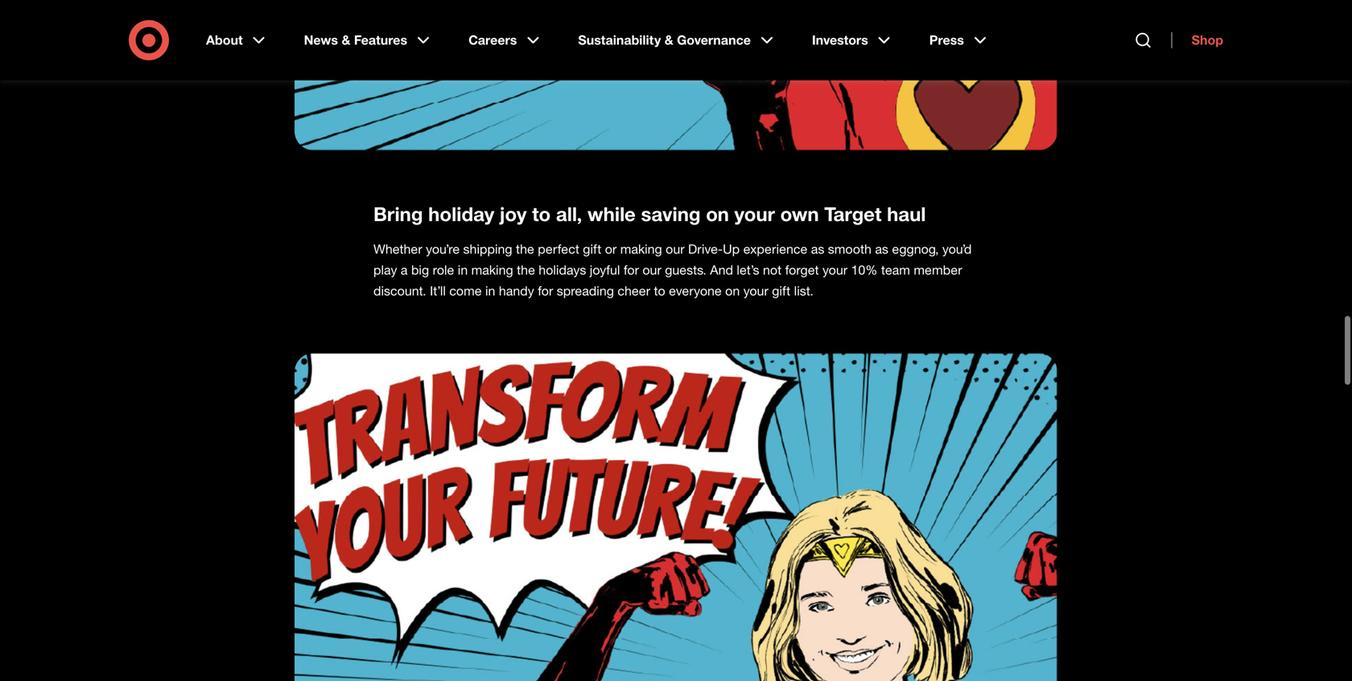 Task type: vqa. For each thing, say whether or not it's contained in the screenshot.
2000 at top
no



Task type: locate. For each thing, give the bounding box(es) containing it.
whether you're shipping the perfect gift or making our drive-up experience as smooth as eggnog, you'd play a big role in making the holidays joyful for our guests. and let's not forget your 10% team member discount. it'll come in handy for spreading cheer to everyone on your gift list.
[[374, 242, 972, 299]]

to inside whether you're shipping the perfect gift or making our drive-up experience as smooth as eggnog, you'd play a big role in making the holidays joyful for our guests. and let's not forget your 10% team member discount. it'll come in handy for spreading cheer to everyone on your gift list.
[[654, 283, 665, 299]]

0 horizontal spatial in
[[458, 262, 468, 278]]

1 horizontal spatial gift
[[772, 283, 791, 299]]

to right the cheer
[[654, 283, 665, 299]]

& right news
[[342, 32, 351, 48]]

our up the cheer
[[643, 262, 662, 278]]

careers
[[469, 32, 517, 48]]

news & features link
[[293, 19, 444, 61]]

as
[[811, 242, 825, 257], [875, 242, 889, 257]]

making right "or"
[[620, 242, 662, 257]]

on down "and"
[[725, 283, 740, 299]]

1 horizontal spatial as
[[875, 242, 889, 257]]

the
[[516, 242, 534, 257], [517, 262, 535, 278]]

1 & from the left
[[342, 32, 351, 48]]

smooth
[[828, 242, 872, 257]]

1 horizontal spatial &
[[665, 32, 674, 48]]

on
[[706, 203, 729, 226], [725, 283, 740, 299]]

& left governance
[[665, 32, 674, 48]]

gift
[[583, 242, 602, 257], [772, 283, 791, 299]]

our up 'guests.'
[[666, 242, 685, 257]]

eggnog,
[[892, 242, 939, 257]]

to left the all,
[[532, 203, 551, 226]]

come
[[449, 283, 482, 299]]

target
[[825, 203, 882, 226]]

1 vertical spatial on
[[725, 283, 740, 299]]

0 vertical spatial your
[[735, 203, 775, 226]]

0 vertical spatial our
[[666, 242, 685, 257]]

and
[[710, 262, 733, 278]]

your down let's
[[744, 283, 769, 299]]

spreading
[[557, 283, 614, 299]]

joy
[[500, 203, 527, 226]]

experience
[[743, 242, 808, 257]]

play
[[374, 262, 397, 278]]

making down shipping
[[471, 262, 513, 278]]

as up forget on the top
[[811, 242, 825, 257]]

bring holiday joy to all, while saving on your own target haul
[[374, 203, 926, 226]]

1 vertical spatial for
[[538, 283, 553, 299]]

in right role
[[458, 262, 468, 278]]

0 horizontal spatial making
[[471, 262, 513, 278]]

0 vertical spatial to
[[532, 203, 551, 226]]

list.
[[794, 283, 814, 299]]

our
[[666, 242, 685, 257], [643, 262, 662, 278]]

for up the cheer
[[624, 262, 639, 278]]

everyone
[[669, 283, 722, 299]]

the up handy
[[517, 262, 535, 278]]

&
[[342, 32, 351, 48], [665, 32, 674, 48]]

holidays
[[539, 262, 586, 278]]

team
[[881, 262, 910, 278]]

drive-
[[688, 242, 723, 257]]

0 horizontal spatial gift
[[583, 242, 602, 257]]

investors
[[812, 32, 868, 48]]

as up team
[[875, 242, 889, 257]]

& for governance
[[665, 32, 674, 48]]

press
[[930, 32, 964, 48]]

gift left "or"
[[583, 242, 602, 257]]

cheer
[[618, 283, 651, 299]]

while
[[588, 203, 636, 226]]

on up drive-
[[706, 203, 729, 226]]

you'd
[[943, 242, 972, 257]]

role
[[433, 262, 454, 278]]

about
[[206, 32, 243, 48]]

0 vertical spatial making
[[620, 242, 662, 257]]

a comic-inspired image of a smiling superhero donning red, along with the text, "transform your future!" image
[[295, 353, 1058, 682]]

for
[[624, 262, 639, 278], [538, 283, 553, 299]]

in
[[458, 262, 468, 278], [485, 283, 495, 299]]

about link
[[195, 19, 280, 61]]

joyful
[[590, 262, 620, 278]]

sustainability & governance
[[578, 32, 751, 48]]

on inside whether you're shipping the perfect gift or making our drive-up experience as smooth as eggnog, you'd play a big role in making the holidays joyful for our guests. and let's not forget your 10% team member discount. it'll come in handy for spreading cheer to everyone on your gift list.
[[725, 283, 740, 299]]

in right the come
[[485, 283, 495, 299]]

0 vertical spatial gift
[[583, 242, 602, 257]]

0 horizontal spatial to
[[532, 203, 551, 226]]

the left perfect
[[516, 242, 534, 257]]

shipping
[[463, 242, 512, 257]]

to
[[532, 203, 551, 226], [654, 283, 665, 299]]

0 horizontal spatial &
[[342, 32, 351, 48]]

1 horizontal spatial in
[[485, 283, 495, 299]]

0 horizontal spatial as
[[811, 242, 825, 257]]

forget
[[785, 262, 819, 278]]

1 vertical spatial our
[[643, 262, 662, 278]]

1 horizontal spatial making
[[620, 242, 662, 257]]

your down smooth
[[823, 262, 848, 278]]

your up experience
[[735, 203, 775, 226]]

investors link
[[801, 19, 905, 61]]

whether
[[374, 242, 422, 257]]

1 horizontal spatial to
[[654, 283, 665, 299]]

gift left list.
[[772, 283, 791, 299]]

making
[[620, 242, 662, 257], [471, 262, 513, 278]]

1 vertical spatial to
[[654, 283, 665, 299]]

2 & from the left
[[665, 32, 674, 48]]

or
[[605, 242, 617, 257]]

0 vertical spatial on
[[706, 203, 729, 226]]

your
[[735, 203, 775, 226], [823, 262, 848, 278], [744, 283, 769, 299]]

for down the holidays
[[538, 283, 553, 299]]

0 vertical spatial for
[[624, 262, 639, 278]]



Task type: describe. For each thing, give the bounding box(es) containing it.
1 as from the left
[[811, 242, 825, 257]]

2 as from the left
[[875, 242, 889, 257]]

2 vertical spatial your
[[744, 283, 769, 299]]

features
[[354, 32, 407, 48]]

sustainability
[[578, 32, 661, 48]]

0 vertical spatial in
[[458, 262, 468, 278]]

all,
[[556, 203, 582, 226]]

0 vertical spatial the
[[516, 242, 534, 257]]

0 horizontal spatial for
[[538, 283, 553, 299]]

up
[[723, 242, 740, 257]]

saving
[[641, 203, 701, 226]]

you're
[[426, 242, 460, 257]]

guests.
[[665, 262, 707, 278]]

0 horizontal spatial our
[[643, 262, 662, 278]]

news
[[304, 32, 338, 48]]

big
[[411, 262, 429, 278]]

a
[[401, 262, 408, 278]]

1 vertical spatial gift
[[772, 283, 791, 299]]

sustainability & governance link
[[567, 19, 788, 61]]

careers link
[[457, 19, 554, 61]]

haul
[[887, 203, 926, 226]]

shop link
[[1172, 32, 1224, 48]]

1 vertical spatial in
[[485, 283, 495, 299]]

let's
[[737, 262, 760, 278]]

holiday
[[428, 203, 494, 226]]

1 horizontal spatial our
[[666, 242, 685, 257]]

& for features
[[342, 32, 351, 48]]

not
[[763, 262, 782, 278]]

own
[[781, 203, 819, 226]]

governance
[[677, 32, 751, 48]]

discount.
[[374, 283, 426, 299]]

press link
[[918, 19, 1001, 61]]

1 vertical spatial making
[[471, 262, 513, 278]]

member
[[914, 262, 962, 278]]

it'll
[[430, 283, 446, 299]]

1 horizontal spatial for
[[624, 262, 639, 278]]

1 vertical spatial the
[[517, 262, 535, 278]]

news & features
[[304, 32, 407, 48]]

perfect
[[538, 242, 580, 257]]

1 vertical spatial your
[[823, 262, 848, 278]]

bring
[[374, 203, 423, 226]]

handy
[[499, 283, 534, 299]]

10%
[[851, 262, 878, 278]]

shop
[[1192, 32, 1224, 48]]



